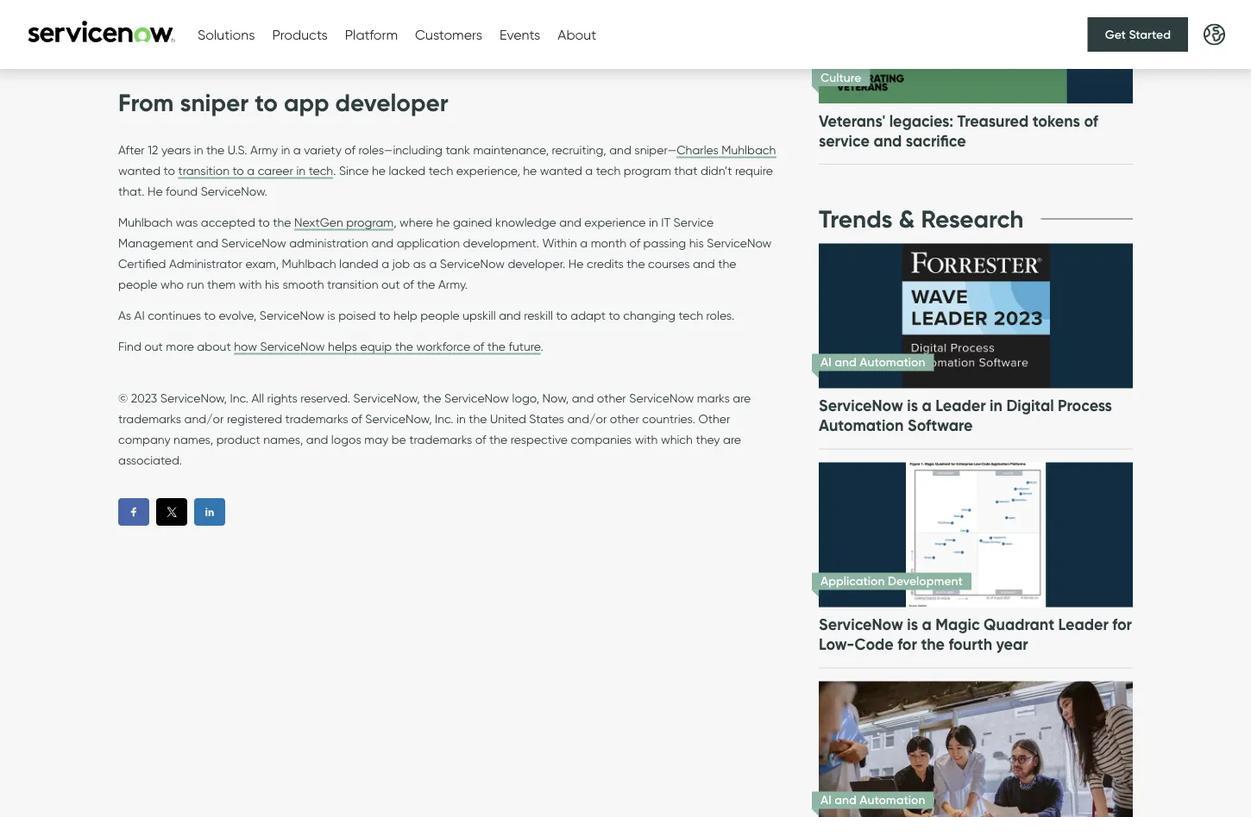 Task type: vqa. For each thing, say whether or not it's contained in the screenshot.
the middle 'MUHLBACH'
yes



Task type: locate. For each thing, give the bounding box(es) containing it.
© 2023 servicenow, inc. all rights reserved. servicenow, the servicenow logo, now, and other servicenow marks are trademarks and/or registered trademarks of servicenow, inc. in the united states and/or other countries. other company names, product names, and logos may be trademarks of the respective companies with which they are associated.
[[118, 391, 751, 468]]

0 horizontal spatial inc.
[[230, 391, 249, 406]]

0 horizontal spatial program
[[346, 215, 394, 230]]

2 vertical spatial muhlbach
[[282, 257, 336, 271]]

of down job
[[403, 277, 414, 292]]

2023
[[131, 391, 157, 406]]

transition
[[178, 163, 229, 178], [327, 277, 378, 292]]

automation for rpa: group of workers gathered around a conference table looking at a laptop image
[[860, 793, 925, 808]]

now,
[[542, 391, 569, 406]]

in right army
[[281, 143, 290, 157]]

0 vertical spatial .
[[333, 163, 336, 178]]

with inside , where he gained knowledge and experience in it service management and servicenow administration and application development. within a month of passing his servicenow certified administrator exam, muhlbach landed a job as a servicenow developer. he credits the courses and the people who run them with his smooth transition out of the army.
[[239, 277, 262, 292]]

2 vertical spatial is
[[907, 615, 918, 635]]

low-
[[819, 635, 855, 655]]

servicenow is a magic quadrant leader for low-code for the fourth year
[[819, 615, 1132, 655]]

1 vertical spatial app
[[284, 88, 329, 118]]

ai
[[134, 308, 145, 323], [820, 355, 831, 370], [820, 793, 831, 808]]

program
[[624, 163, 671, 178], [346, 215, 394, 230]]

0 horizontal spatial .
[[333, 163, 336, 178]]

with
[[239, 277, 262, 292], [635, 433, 658, 447]]

the inside the expert app developers can advance their careers through additional courses, including automated test framework essentials and predictive intelligence fundamentals. as part of the expert-level curriculum, developers are encouraged to participate in events and contests.
[[465, 18, 483, 33]]

about
[[558, 26, 596, 43]]

ai for rpa: group of workers gathered around a conference table looking at a laptop image
[[820, 793, 831, 808]]

in
[[198, 39, 207, 53], [194, 143, 203, 157], [281, 143, 290, 157], [296, 163, 306, 178], [649, 215, 658, 230], [990, 396, 1002, 416], [456, 412, 466, 426]]

is up software
[[907, 396, 918, 416]]

1 vertical spatial he
[[568, 257, 584, 271]]

is inside servicenow is a magic quadrant leader for low-code for the fourth year
[[907, 615, 918, 635]]

transition down landed
[[327, 277, 378, 292]]

2 horizontal spatial he
[[523, 163, 537, 178]]

0 vertical spatial inc.
[[230, 391, 249, 406]]

muhlbach inside , where he gained knowledge and experience in it service management and servicenow administration and application development. within a month of passing his servicenow certified administrator exam, muhlbach landed a job as a servicenow developer. he credits the courses and the people who run them with his smooth transition out of the army.
[[282, 257, 336, 271]]

1 vertical spatial automation
[[819, 416, 904, 436]]

process
[[1058, 396, 1112, 416]]

0 horizontal spatial wanted
[[118, 163, 161, 178]]

products button
[[272, 26, 328, 43]]

automation for forrester wave leader 2023: digital process automation software image
[[860, 355, 925, 370]]

1 vertical spatial as
[[118, 308, 131, 323]]

service
[[819, 131, 870, 150]]

linkedin sharing button image
[[203, 505, 217, 519]]

0 horizontal spatial his
[[265, 277, 279, 292]]

a inside the servicenow is a leader in digital process automation software
[[922, 396, 932, 416]]

ai and automation for forrester wave leader 2023: digital process automation software image
[[820, 355, 925, 370]]

0 vertical spatial app
[[157, 0, 180, 12]]

1 horizontal spatial transition
[[327, 277, 378, 292]]

to
[[118, 39, 130, 53], [255, 88, 278, 118], [164, 163, 175, 178], [232, 163, 244, 178], [258, 215, 270, 230], [204, 308, 216, 323], [379, 308, 390, 323], [556, 308, 567, 323], [609, 308, 620, 323]]

wanted down "after"
[[118, 163, 161, 178]]

found
[[166, 184, 198, 199]]

is inside the servicenow is a leader in digital process automation software
[[907, 396, 918, 416]]

1 vertical spatial leader
[[1058, 615, 1109, 635]]

1 vertical spatial developers
[[618, 18, 679, 33]]

of right month
[[629, 236, 640, 250]]

1 horizontal spatial out
[[381, 277, 400, 292]]

2 horizontal spatial muhlbach
[[722, 143, 776, 157]]

with inside © 2023 servicenow, inc. all rights reserved. servicenow, the servicenow logo, now, and other servicenow marks are trademarks and/or registered trademarks of servicenow, inc. in the united states and/or other countries. other company names, product names, and logos may be trademarks of the respective companies with which they are associated.
[[635, 433, 658, 447]]

0 vertical spatial leader
[[935, 396, 986, 416]]

1 vertical spatial people
[[420, 308, 460, 323]]

associated.
[[118, 453, 182, 468]]

equip
[[360, 339, 392, 354]]

as up find
[[118, 308, 131, 323]]

the down additional
[[465, 18, 483, 33]]

he inside , where he gained knowledge and experience in it service management and servicenow administration and application development. within a month of passing his servicenow certified administrator exam, muhlbach landed a job as a servicenow developer. he credits the courses and the people who run them with his smooth transition out of the army.
[[436, 215, 450, 230]]

within
[[542, 236, 577, 250]]

1 wanted from the left
[[118, 163, 161, 178]]

of right tokens in the top of the page
[[1084, 111, 1098, 131]]

1 vertical spatial for
[[898, 635, 917, 655]]

out down job
[[381, 277, 400, 292]]

can
[[247, 0, 268, 12]]

trademarks down reserved.
[[285, 412, 348, 426]]

trends & research
[[819, 204, 1024, 234]]

maintenance,
[[473, 143, 549, 157]]

trademarks up company
[[118, 412, 181, 426]]

inc. left all
[[230, 391, 249, 406]]

adapt
[[571, 308, 606, 323]]

a up software
[[922, 396, 932, 416]]

people down certified
[[118, 277, 157, 292]]

muhlbach
[[722, 143, 776, 157], [118, 215, 173, 230], [282, 257, 336, 271]]

0 horizontal spatial app
[[157, 0, 180, 12]]

his down service
[[689, 236, 704, 250]]

application
[[820, 574, 885, 589]]

app up variety
[[284, 88, 329, 118]]

0 vertical spatial ai and automation
[[820, 355, 925, 370]]

1 horizontal spatial he
[[436, 215, 450, 230]]

2 vertical spatial ai
[[820, 793, 831, 808]]

muhlbach up smooth
[[282, 257, 336, 271]]

people
[[118, 277, 157, 292], [420, 308, 460, 323]]

wanted inside after 12 years in the u.s. army in a variety of roles—including tank maintenance, recruiting, and sniper— charles muhlbach wanted to transition to a career in tech
[[118, 163, 161, 178]]

a left magic
[[922, 615, 932, 635]]

1 ai and automation from the top
[[820, 355, 925, 370]]

is for servicenow is a magic quadrant leader for low-code for the fourth year
[[907, 615, 918, 635]]

army.
[[438, 277, 468, 292]]

1 vertical spatial is
[[907, 396, 918, 416]]

for
[[1112, 615, 1132, 635], [898, 635, 917, 655]]

participate
[[133, 39, 195, 53]]

0 vertical spatial his
[[689, 236, 704, 250]]

0 vertical spatial as
[[408, 18, 421, 33]]

them
[[207, 277, 236, 292]]

expert-
[[486, 18, 528, 33]]

in left united on the bottom
[[456, 412, 466, 426]]

a right the within
[[580, 236, 588, 250]]

he
[[147, 184, 163, 199], [568, 257, 584, 271]]

application
[[397, 236, 460, 250]]

get
[[1105, 27, 1126, 42]]

leader inside servicenow is a magic quadrant leader for low-code for the fourth year
[[1058, 615, 1109, 635]]

the
[[465, 18, 483, 33], [206, 143, 224, 157], [273, 215, 291, 230], [627, 257, 645, 271], [718, 257, 736, 271], [417, 277, 435, 292], [395, 339, 413, 354], [487, 339, 506, 354], [423, 391, 441, 406], [469, 412, 487, 426], [489, 433, 508, 447], [921, 635, 945, 655]]

of left respective
[[475, 433, 486, 447]]

transition up found
[[178, 163, 229, 178]]

he right that.
[[147, 184, 163, 199]]

wanted inside . since he lacked tech experience, he wanted a tech program that didn't require that. he found servicenow.
[[540, 163, 582, 178]]

of inside after 12 years in the u.s. army in a variety of roles—including tank maintenance, recruiting, and sniper— charles muhlbach wanted to transition to a career in tech
[[344, 143, 355, 157]]

servicenow, up the may
[[353, 391, 420, 406]]

2 vertical spatial automation
[[860, 793, 925, 808]]

he right since
[[372, 163, 386, 178]]

0 vertical spatial out
[[381, 277, 400, 292]]

0 vertical spatial muhlbach
[[722, 143, 776, 157]]

united
[[490, 412, 526, 426]]

upskill
[[463, 308, 496, 323]]

expert app developers can advance their careers through additional courses, including automated test framework essentials and predictive intelligence fundamentals. as part of the expert-level curriculum, developers are encouraged to participate in events and contests.
[[118, 0, 771, 53]]

1 horizontal spatial and/or
[[567, 412, 607, 426]]

a
[[293, 143, 301, 157], [247, 163, 255, 178], [585, 163, 593, 178], [580, 236, 588, 250], [381, 257, 389, 271], [429, 257, 437, 271], [922, 396, 932, 416], [922, 615, 932, 635]]

are down test at the right
[[682, 18, 700, 33]]

facebook sharing button image
[[127, 505, 141, 519]]

developers up predictive
[[183, 0, 244, 12]]

0 vertical spatial automation
[[860, 355, 925, 370]]

in inside the servicenow is a leader in digital process automation software
[[990, 396, 1002, 416]]

the right credits
[[627, 257, 645, 271]]

app inside the expert app developers can advance their careers through additional courses, including automated test framework essentials and predictive intelligence fundamentals. as part of the expert-level curriculum, developers are encouraged to participate in events and contests.
[[157, 0, 180, 12]]

he inside , where he gained knowledge and experience in it service management and servicenow administration and application development. within a month of passing his servicenow certified administrator exam, muhlbach landed a job as a servicenow developer. he credits the courses and the people who run them with his smooth transition out of the army.
[[568, 257, 584, 271]]

. down the reskill
[[540, 339, 543, 354]]

0 horizontal spatial he
[[147, 184, 163, 199]]

a inside servicenow is a magic quadrant leader for low-code for the fourth year
[[922, 615, 932, 635]]

of inside the expert app developers can advance their careers through additional courses, including automated test framework essentials and predictive intelligence fundamentals. as part of the expert-level curriculum, developers are encouraged to participate in events and contests.
[[451, 18, 462, 33]]

of up logos
[[351, 412, 362, 426]]

tech down variety
[[309, 163, 333, 178]]

exam,
[[245, 257, 279, 271]]

changing
[[623, 308, 676, 323]]

he
[[372, 163, 386, 178], [523, 163, 537, 178], [436, 215, 450, 230]]

and/or up companies
[[567, 412, 607, 426]]

0 horizontal spatial leader
[[935, 396, 986, 416]]

the up roles.
[[718, 257, 736, 271]]

0 horizontal spatial trademarks
[[118, 412, 181, 426]]

2 wanted from the left
[[540, 163, 582, 178]]

trends
[[819, 204, 893, 234]]

people up workforce
[[420, 308, 460, 323]]

in left the events
[[198, 39, 207, 53]]

how
[[234, 339, 257, 354]]

0 horizontal spatial names,
[[174, 433, 213, 447]]

charles
[[677, 143, 719, 157]]

2 ai and automation from the top
[[820, 793, 925, 808]]

logo,
[[512, 391, 539, 406]]

a left variety
[[293, 143, 301, 157]]

is left poised
[[327, 308, 335, 323]]

1 horizontal spatial as
[[408, 18, 421, 33]]

tech inside after 12 years in the u.s. army in a variety of roles—including tank maintenance, recruiting, and sniper— charles muhlbach wanted to transition to a career in tech
[[309, 163, 333, 178]]

app
[[157, 0, 180, 12], [284, 88, 329, 118]]

inc. left united on the bottom
[[435, 412, 453, 426]]

of up since
[[344, 143, 355, 157]]

1 horizontal spatial muhlbach
[[282, 257, 336, 271]]

of down upskill on the top of page
[[473, 339, 484, 354]]

leader inside the servicenow is a leader in digital process automation software
[[935, 396, 986, 416]]

0 vertical spatial with
[[239, 277, 262, 292]]

of right part
[[451, 18, 462, 33]]

as inside the expert app developers can advance their careers through additional courses, including automated test framework essentials and predictive intelligence fundamentals. as part of the expert-level curriculum, developers are encouraged to participate in events and contests.
[[408, 18, 421, 33]]

in inside the expert app developers can advance their careers through additional courses, including automated test framework essentials and predictive intelligence fundamentals. as part of the expert-level curriculum, developers are encouraged to participate in events and contests.
[[198, 39, 207, 53]]

0 vertical spatial are
[[682, 18, 700, 33]]

out right find
[[144, 339, 163, 354]]

leader up software
[[935, 396, 986, 416]]

0 vertical spatial is
[[327, 308, 335, 323]]

tech left roles.
[[679, 308, 703, 323]]

month
[[591, 236, 626, 250]]

0 vertical spatial program
[[624, 163, 671, 178]]

1 horizontal spatial names,
[[263, 433, 303, 447]]

0 horizontal spatial people
[[118, 277, 157, 292]]

0 horizontal spatial with
[[239, 277, 262, 292]]

program up landed
[[346, 215, 394, 230]]

servicenow, up be
[[365, 412, 432, 426]]

1 horizontal spatial he
[[568, 257, 584, 271]]

0 horizontal spatial out
[[144, 339, 163, 354]]

his
[[689, 236, 704, 250], [265, 277, 279, 292]]

with left the which
[[635, 433, 658, 447]]

1 names, from the left
[[174, 433, 213, 447]]

muhlbach up the require
[[722, 143, 776, 157]]

with for companies
[[635, 433, 658, 447]]

0 horizontal spatial as
[[118, 308, 131, 323]]

he inside . since he lacked tech experience, he wanted a tech program that didn't require that. he found servicenow.
[[147, 184, 163, 199]]

the down magic
[[921, 635, 945, 655]]

of
[[451, 18, 462, 33], [1084, 111, 1098, 131], [344, 143, 355, 157], [629, 236, 640, 250], [403, 277, 414, 292], [473, 339, 484, 354], [351, 412, 362, 426], [475, 433, 486, 447]]

0 horizontal spatial muhlbach
[[118, 215, 173, 230]]

and
[[174, 18, 197, 33], [249, 39, 271, 53], [873, 131, 902, 150], [609, 143, 631, 157], [559, 215, 581, 230], [196, 236, 218, 250], [371, 236, 394, 250], [693, 257, 715, 271], [499, 308, 521, 323], [835, 355, 857, 370], [572, 391, 594, 406], [306, 433, 328, 447], [835, 793, 857, 808]]

leader right quadrant at the right
[[1058, 615, 1109, 635]]

and/or up 'product'
[[184, 412, 224, 426]]

0 horizontal spatial transition
[[178, 163, 229, 178]]

trademarks right be
[[409, 433, 472, 447]]

as down through in the left top of the page
[[408, 18, 421, 33]]

0 vertical spatial for
[[1112, 615, 1132, 635]]

program down "sniper—"
[[624, 163, 671, 178]]

careers
[[351, 0, 392, 12]]

people inside , where he gained knowledge and experience in it service management and servicenow administration and application development. within a month of passing his servicenow certified administrator exam, muhlbach landed a job as a servicenow developer. he credits the courses and the people who run them with his smooth transition out of the army.
[[118, 277, 157, 292]]

respective
[[511, 433, 568, 447]]

0 vertical spatial developers
[[183, 0, 244, 12]]

in left digital on the right
[[990, 396, 1002, 416]]

expert
[[118, 0, 154, 12]]

a inside . since he lacked tech experience, he wanted a tech program that didn't require that. he found servicenow.
[[585, 163, 593, 178]]

names, left 'product'
[[174, 433, 213, 447]]

1 horizontal spatial his
[[689, 236, 704, 250]]

development.
[[463, 236, 539, 250]]

since
[[339, 163, 369, 178]]

wanted
[[118, 163, 161, 178], [540, 163, 582, 178]]

to up army
[[255, 88, 278, 118]]

1 vertical spatial muhlbach
[[118, 215, 173, 230]]

essentials
[[118, 18, 171, 33]]

the left u.s.
[[206, 143, 224, 157]]

0 horizontal spatial for
[[898, 635, 917, 655]]

culture
[[820, 70, 861, 85]]

1 vertical spatial with
[[635, 433, 658, 447]]

. left since
[[333, 163, 336, 178]]

product
[[216, 433, 260, 447]]

1 horizontal spatial program
[[624, 163, 671, 178]]

developers down automated
[[618, 18, 679, 33]]

intelligence
[[257, 18, 320, 33]]

in left it
[[649, 215, 658, 230]]

he down the within
[[568, 257, 584, 271]]

the left united on the bottom
[[469, 412, 487, 426]]

administrator
[[169, 257, 242, 271]]

events
[[499, 26, 540, 43]]

.
[[333, 163, 336, 178], [540, 339, 543, 354]]

1 horizontal spatial .
[[540, 339, 543, 354]]

a down recruiting,
[[585, 163, 593, 178]]

0 horizontal spatial and/or
[[184, 412, 224, 426]]

to down the essentials at the top left of page
[[118, 39, 130, 53]]

with down exam,
[[239, 277, 262, 292]]

transition inside , where he gained knowledge and experience in it service management and servicenow administration and application development. within a month of passing his servicenow certified administrator exam, muhlbach landed a job as a servicenow developer. he credits the courses and the people who run them with his smooth transition out of the army.
[[327, 277, 378, 292]]

names, down registered
[[263, 433, 303, 447]]

1 vertical spatial ai
[[820, 355, 831, 370]]

and inside veterans' legacies: treasured tokens of service and sacrifice
[[873, 131, 902, 150]]

muhlbach up management
[[118, 215, 173, 230]]

automated
[[601, 0, 664, 12]]

nextgen
[[294, 215, 343, 230]]

0 vertical spatial transition
[[178, 163, 229, 178]]

experience,
[[456, 163, 520, 178]]

app up the essentials at the top left of page
[[157, 0, 180, 12]]

transition inside after 12 years in the u.s. army in a variety of roles—including tank maintenance, recruiting, and sniper— charles muhlbach wanted to transition to a career in tech
[[178, 163, 229, 178]]

find out more about how servicenow helps equip the workforce of the future .
[[118, 339, 543, 354]]

12
[[148, 143, 158, 157]]

1 horizontal spatial wanted
[[540, 163, 582, 178]]

ai for forrester wave leader 2023: digital process automation software image
[[820, 355, 831, 370]]

1 vertical spatial ai and automation
[[820, 793, 925, 808]]

are right they
[[723, 433, 741, 447]]

servicenow,
[[160, 391, 227, 406], [353, 391, 420, 406], [365, 412, 432, 426]]

after 12 years in the u.s. army in a variety of roles—including tank maintenance, recruiting, and sniper— charles muhlbach wanted to transition to a career in tech
[[118, 143, 776, 178]]

including
[[548, 0, 598, 12]]

1 horizontal spatial leader
[[1058, 615, 1109, 635]]

to right the reskill
[[556, 308, 567, 323]]

0 vertical spatial other
[[597, 391, 626, 406]]

he up application
[[436, 215, 450, 230]]

2 and/or from the left
[[567, 412, 607, 426]]

registered
[[227, 412, 282, 426]]

is left magic
[[907, 615, 918, 635]]

his down exam,
[[265, 277, 279, 292]]

continues
[[148, 308, 201, 323]]

names,
[[174, 433, 213, 447], [263, 433, 303, 447]]

platform button
[[345, 26, 398, 43]]

developers
[[183, 0, 244, 12], [618, 18, 679, 33]]

a down army
[[247, 163, 255, 178]]

1 vertical spatial transition
[[327, 277, 378, 292]]

are inside the expert app developers can advance their careers through additional courses, including automated test framework essentials and predictive intelligence fundamentals. as part of the expert-level curriculum, developers are encouraged to participate in events and contests.
[[682, 18, 700, 33]]

1 vertical spatial inc.
[[435, 412, 453, 426]]

twitter sharing button image
[[165, 505, 179, 519]]

about
[[197, 339, 231, 354]]

0 vertical spatial he
[[147, 184, 163, 199]]

he for gained
[[436, 215, 450, 230]]

are right marks
[[733, 391, 751, 406]]

1 horizontal spatial developers
[[618, 18, 679, 33]]

which
[[661, 433, 693, 447]]

1 horizontal spatial for
[[1112, 615, 1132, 635]]

trademarks
[[118, 412, 181, 426], [285, 412, 348, 426], [409, 433, 472, 447]]

1 horizontal spatial with
[[635, 433, 658, 447]]

wanted down recruiting,
[[540, 163, 582, 178]]

he down maintenance,
[[523, 163, 537, 178]]

&
[[899, 204, 915, 234]]

0 vertical spatial people
[[118, 277, 157, 292]]

0 horizontal spatial he
[[372, 163, 386, 178]]

1 horizontal spatial app
[[284, 88, 329, 118]]



Task type: describe. For each thing, give the bounding box(es) containing it.
products
[[272, 26, 328, 43]]

gained
[[453, 215, 492, 230]]

the left the nextgen
[[273, 215, 291, 230]]

a right as
[[429, 257, 437, 271]]

future
[[509, 339, 540, 354]]

after
[[118, 143, 145, 157]]

rights
[[267, 391, 297, 406]]

the down united on the bottom
[[489, 433, 508, 447]]

servicenow, right 2023
[[160, 391, 227, 406]]

rpa: group of workers gathered around a conference table looking at a laptop image
[[816, 664, 1136, 818]]

smooth
[[282, 277, 324, 292]]

1 vertical spatial his
[[265, 277, 279, 292]]

,
[[394, 215, 397, 230]]

find
[[118, 339, 141, 354]]

veterans'
[[819, 111, 885, 131]]

servicenow inside the servicenow is a leader in digital process automation software
[[819, 396, 903, 416]]

is for servicenow is a leader in digital process automation software
[[907, 396, 918, 416]]

to down years
[[164, 163, 175, 178]]

logos
[[331, 433, 361, 447]]

marks
[[697, 391, 730, 406]]

. since he lacked tech experience, he wanted a tech program that didn't require that. he found servicenow.
[[118, 163, 773, 199]]

1 vertical spatial are
[[733, 391, 751, 406]]

sniper—
[[634, 143, 677, 157]]

©
[[118, 391, 128, 406]]

muhlbach inside after 12 years in the u.s. army in a variety of roles—including tank maintenance, recruiting, and sniper— charles muhlbach wanted to transition to a career in tech
[[722, 143, 776, 157]]

the left future
[[487, 339, 506, 354]]

1 horizontal spatial trademarks
[[285, 412, 348, 426]]

career
[[258, 163, 293, 178]]

workforce
[[416, 339, 470, 354]]

and inside after 12 years in the u.s. army in a variety of roles—including tank maintenance, recruiting, and sniper— charles muhlbach wanted to transition to a career in tech
[[609, 143, 631, 157]]

servicenow is a leader in digital process automation software
[[819, 396, 1112, 436]]

1 and/or from the left
[[184, 412, 224, 426]]

reskill
[[524, 308, 553, 323]]

ai and automation for rpa: group of workers gathered around a conference table looking at a laptop image
[[820, 793, 925, 808]]

recruiting,
[[552, 143, 606, 157]]

the inside servicenow is a magic quadrant leader for low-code for the fourth year
[[921, 635, 945, 655]]

u.s.
[[228, 143, 247, 157]]

roles.
[[706, 308, 734, 323]]

1 vertical spatial program
[[346, 215, 394, 230]]

0 horizontal spatial developers
[[183, 0, 244, 12]]

part
[[424, 18, 448, 33]]

in inside © 2023 servicenow, inc. all rights reserved. servicenow, the servicenow logo, now, and other servicenow marks are trademarks and/or registered trademarks of servicenow, inc. in the united states and/or other countries. other company names, product names, and logos may be trademarks of the respective companies with which they are associated.
[[456, 412, 466, 426]]

countries.
[[642, 412, 695, 426]]

a left job
[[381, 257, 389, 271]]

run
[[187, 277, 204, 292]]

where
[[400, 215, 433, 230]]

forrester wave leader 2023: digital process automation software image
[[816, 226, 1136, 406]]

certified
[[118, 257, 166, 271]]

job
[[392, 257, 410, 271]]

magic
[[935, 615, 980, 635]]

lacked
[[389, 163, 426, 178]]

roles—including
[[358, 143, 443, 157]]

fourth
[[949, 635, 992, 655]]

tech down recruiting,
[[596, 163, 621, 178]]

he for lacked
[[372, 163, 386, 178]]

as ai continues to evolve, servicenow is poised to help people upskill and reskill to adapt to changing tech roles.
[[118, 308, 734, 323]]

additional
[[441, 0, 498, 12]]

to right adapt
[[609, 308, 620, 323]]

in right years
[[194, 143, 203, 157]]

through
[[395, 0, 438, 12]]

be
[[391, 433, 406, 447]]

who
[[160, 277, 184, 292]]

other
[[698, 412, 730, 426]]

program inside . since he lacked tech experience, he wanted a tech program that didn't require that. he found servicenow.
[[624, 163, 671, 178]]

management
[[118, 236, 193, 250]]

2 vertical spatial are
[[723, 433, 741, 447]]

automation inside the servicenow is a leader in digital process automation software
[[819, 416, 904, 436]]

research
[[921, 204, 1024, 234]]

company
[[118, 433, 170, 447]]

0 vertical spatial ai
[[134, 308, 145, 323]]

courses
[[648, 257, 690, 271]]

servicenow inside servicenow is a magic quadrant leader for low-code for the fourth year
[[819, 615, 903, 635]]

events button
[[499, 26, 540, 43]]

tokens
[[1032, 111, 1080, 131]]

test
[[667, 0, 689, 12]]

advance
[[271, 0, 320, 12]]

to right accepted on the left
[[258, 215, 270, 230]]

the down workforce
[[423, 391, 441, 406]]

1 horizontal spatial people
[[420, 308, 460, 323]]

to left evolve,
[[204, 308, 216, 323]]

how servicenow helps equip the workforce of the future link
[[234, 339, 540, 355]]

administration
[[289, 236, 368, 250]]

didn't
[[701, 163, 732, 178]]

the down as
[[417, 277, 435, 292]]

. inside . since he lacked tech experience, he wanted a tech program that didn't require that. he found servicenow.
[[333, 163, 336, 178]]

it
[[661, 215, 670, 230]]

tech down tank
[[429, 163, 453, 178]]

to down u.s.
[[232, 163, 244, 178]]

gartner magic quadrant for enterprise low-code application platforms, august 2023 image
[[816, 445, 1136, 625]]

years
[[161, 143, 191, 157]]

servicenow.
[[201, 184, 267, 199]]

events
[[210, 39, 246, 53]]

army
[[250, 143, 278, 157]]

passing
[[643, 236, 686, 250]]

1 vertical spatial .
[[540, 339, 543, 354]]

may
[[364, 433, 388, 447]]

get started
[[1105, 27, 1171, 42]]

, where he gained knowledge and experience in it service management and servicenow administration and application development. within a month of passing his servicenow certified administrator exam, muhlbach landed a job as a servicenow developer. he credits the courses and the people who run them with his smooth transition out of the army.
[[118, 215, 772, 292]]

courses,
[[501, 0, 545, 12]]

started
[[1129, 27, 1171, 42]]

in right career
[[296, 163, 306, 178]]

1 horizontal spatial inc.
[[435, 412, 453, 426]]

to left the help
[[379, 308, 390, 323]]

they
[[696, 433, 720, 447]]

customers button
[[415, 26, 482, 43]]

out inside , where he gained knowledge and experience in it service management and servicenow administration and application development. within a month of passing his servicenow certified administrator exam, muhlbach landed a job as a servicenow developer. he credits the courses and the people who run them with his smooth transition out of the army.
[[381, 277, 400, 292]]

knowledge
[[495, 215, 556, 230]]

sniper
[[180, 88, 249, 118]]

1 vertical spatial out
[[144, 339, 163, 354]]

from sniper to app developer
[[118, 88, 448, 118]]

muhlbach was accepted to the nextgen program
[[118, 215, 394, 230]]

about button
[[558, 26, 596, 43]]

in inside , where he gained knowledge and experience in it service management and servicenow administration and application development. within a month of passing his servicenow certified administrator exam, muhlbach landed a job as a servicenow developer. he credits the courses and the people who run them with his smooth transition out of the army.
[[649, 215, 658, 230]]

digital
[[1006, 396, 1054, 416]]

companies
[[571, 433, 632, 447]]

1 vertical spatial other
[[610, 412, 639, 426]]

from
[[118, 88, 174, 118]]

of inside veterans' legacies: treasured tokens of service and sacrifice
[[1084, 111, 1098, 131]]

year
[[996, 635, 1028, 655]]

2 names, from the left
[[263, 433, 303, 447]]

to inside the expert app developers can advance their careers through additional courses, including automated test framework essentials and predictive intelligence fundamentals. as part of the expert-level curriculum, developers are encouraged to participate in events and contests.
[[118, 39, 130, 53]]

the inside after 12 years in the u.s. army in a variety of roles—including tank maintenance, recruiting, and sniper— charles muhlbach wanted to transition to a career in tech
[[206, 143, 224, 157]]

contests.
[[274, 39, 323, 53]]

2 horizontal spatial trademarks
[[409, 433, 472, 447]]

developer
[[335, 88, 448, 118]]

landed
[[339, 257, 378, 271]]

service
[[673, 215, 714, 230]]

software
[[908, 416, 973, 436]]

with for them
[[239, 277, 262, 292]]

the right equip at left
[[395, 339, 413, 354]]



